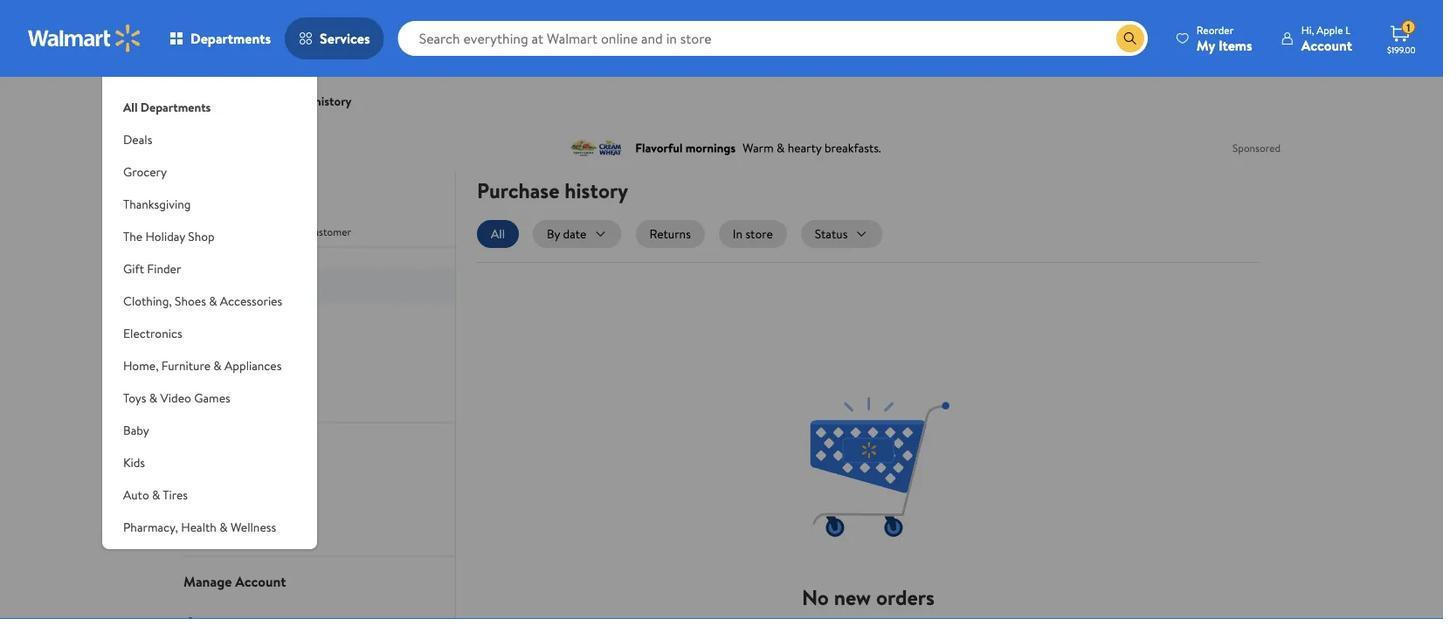 Task type: vqa. For each thing, say whether or not it's contained in the screenshot.
Wallet link
yes



Task type: describe. For each thing, give the bounding box(es) containing it.
a
[[260, 225, 265, 239]]

apple for account
[[1317, 22, 1343, 37]]

customer
[[308, 225, 351, 239]]

date
[[563, 225, 587, 242]]

hi, apple thanks for being a walmart customer
[[183, 193, 351, 239]]

new
[[834, 583, 871, 612]]

purchase history link
[[263, 93, 352, 110]]

search icon image
[[1123, 31, 1137, 45]]

in
[[733, 225, 743, 242]]

Walmart Site-Wide search field
[[398, 21, 1148, 56]]

items
[[1219, 35, 1252, 55]]

$199.00
[[1387, 44, 1416, 55]]

orders
[[876, 583, 935, 612]]

my account
[[183, 93, 245, 110]]

by
[[547, 225, 560, 242]]

1
[[1407, 20, 1410, 35]]

in store button
[[719, 220, 787, 248]]

services
[[320, 29, 370, 48]]

returns
[[649, 225, 691, 242]]

manage
[[183, 572, 232, 591]]

hi, for thanks for being a walmart customer
[[183, 193, 210, 222]]

0 vertical spatial history
[[315, 93, 352, 110]]

by date
[[547, 225, 587, 242]]

1 vertical spatial my
[[183, 93, 200, 110]]

no
[[802, 583, 829, 612]]

hi, apple link
[[183, 193, 269, 229]]

by date button
[[533, 220, 621, 248]]

account
[[202, 93, 245, 110]]

status
[[815, 225, 848, 242]]

my account link
[[183, 93, 245, 110]]

being
[[233, 225, 258, 239]]

0 vertical spatial account
[[1301, 35, 1352, 55]]

0 vertical spatial purchase history
[[263, 93, 352, 110]]

hi, apple l account
[[1301, 22, 1352, 55]]

Search search field
[[398, 21, 1148, 56]]

hi, for account
[[1301, 22, 1314, 37]]

departments
[[190, 29, 271, 48]]

2 icon image from the top
[[183, 482, 197, 496]]

apple for for
[[215, 193, 269, 222]]

0 vertical spatial purchase
[[263, 93, 312, 110]]

returns button
[[635, 220, 705, 248]]

vehicles link
[[162, 507, 455, 542]]



Task type: locate. For each thing, give the bounding box(es) containing it.
purchase up all
[[477, 176, 560, 205]]

0 vertical spatial hi,
[[1301, 22, 1314, 37]]

list containing all
[[477, 220, 1260, 248]]

for
[[217, 225, 230, 239]]

1 vertical spatial purchase history
[[477, 176, 628, 205]]

1 horizontal spatial account
[[1301, 35, 1352, 55]]

hi, inside hi, apple l account
[[1301, 22, 1314, 37]]

0 horizontal spatial my
[[183, 93, 200, 110]]

departments button
[[155, 17, 285, 59]]

account left $199.00
[[1301, 35, 1352, 55]]

1 vertical spatial history
[[565, 176, 628, 205]]

purchase
[[263, 93, 312, 110], [477, 176, 560, 205]]

0 horizontal spatial hi,
[[183, 193, 210, 222]]

1 horizontal spatial hi,
[[1301, 22, 1314, 37]]

wallet link
[[162, 339, 455, 373]]

hi,
[[1301, 22, 1314, 37], [183, 193, 210, 222]]

icon image inside the walmart+ link
[[183, 384, 197, 398]]

1 horizontal spatial apple
[[1317, 22, 1343, 37]]

thanks
[[183, 225, 214, 239]]

purchase history down services popup button
[[263, 93, 352, 110]]

0 horizontal spatial purchase history
[[263, 93, 352, 110]]

my
[[1197, 35, 1215, 55], [183, 93, 200, 110]]

0 vertical spatial my
[[1197, 35, 1215, 55]]

0 horizontal spatial account
[[235, 572, 286, 591]]

all button
[[477, 220, 519, 248]]

1 vertical spatial purchase
[[477, 176, 560, 205]]

history
[[315, 93, 352, 110], [565, 176, 628, 205]]

my inside reorder my items
[[1197, 35, 1215, 55]]

list
[[477, 220, 1260, 248]]

purchase history up by
[[477, 176, 628, 205]]

0 horizontal spatial history
[[315, 93, 352, 110]]

1 horizontal spatial my
[[1197, 35, 1215, 55]]

0 horizontal spatial purchase
[[263, 93, 312, 110]]

store
[[746, 225, 773, 242]]

1 horizontal spatial history
[[565, 176, 628, 205]]

1 vertical spatial icon image
[[183, 482, 197, 496]]

my left "items"
[[1197, 35, 1215, 55]]

1 icon image from the top
[[183, 384, 197, 398]]

1 horizontal spatial purchase
[[477, 176, 560, 205]]

l
[[1346, 22, 1351, 37]]

my left account
[[183, 93, 200, 110]]

walmart+
[[204, 382, 256, 399]]

walmart
[[268, 225, 306, 239]]

icon image
[[183, 384, 197, 398], [183, 482, 197, 496]]

no new orders
[[802, 583, 935, 612]]

sponsored
[[1233, 140, 1281, 155]]

1 horizontal spatial purchase history
[[477, 176, 628, 205]]

reorder my items
[[1197, 22, 1252, 55]]

0 vertical spatial apple
[[1317, 22, 1343, 37]]

apple inside hi, apple l account
[[1317, 22, 1343, 37]]

walmart image
[[28, 24, 142, 52]]

history down services popup button
[[315, 93, 352, 110]]

apple
[[1317, 22, 1343, 37], [215, 193, 269, 222]]

vehicles
[[204, 516, 248, 533]]

purchase right account
[[263, 93, 312, 110]]

hi, up "thanks"
[[183, 193, 210, 222]]

all
[[491, 225, 505, 242]]

account
[[1301, 35, 1352, 55], [235, 572, 286, 591]]

0 horizontal spatial apple
[[215, 193, 269, 222]]

purchase history
[[263, 93, 352, 110], [477, 176, 628, 205]]

1 vertical spatial apple
[[215, 193, 269, 222]]

services button
[[285, 17, 384, 59]]

hi, left l
[[1301, 22, 1314, 37]]

apple up being
[[215, 193, 269, 222]]

account right manage
[[235, 572, 286, 591]]

hi, inside hi, apple thanks for being a walmart customer
[[183, 193, 210, 222]]

apple left l
[[1317, 22, 1343, 37]]

reorder
[[1197, 22, 1234, 37]]

apple inside hi, apple thanks for being a walmart customer
[[215, 193, 269, 222]]

1 vertical spatial account
[[235, 572, 286, 591]]

1 vertical spatial hi,
[[183, 193, 210, 222]]

manage account
[[183, 572, 286, 591]]

history up by date dropdown button
[[565, 176, 628, 205]]

wallet
[[204, 347, 238, 364]]

walmart+ link
[[162, 373, 455, 408]]

0 vertical spatial icon image
[[183, 384, 197, 398]]

status button
[[801, 220, 883, 248]]

in store
[[733, 225, 773, 242]]



